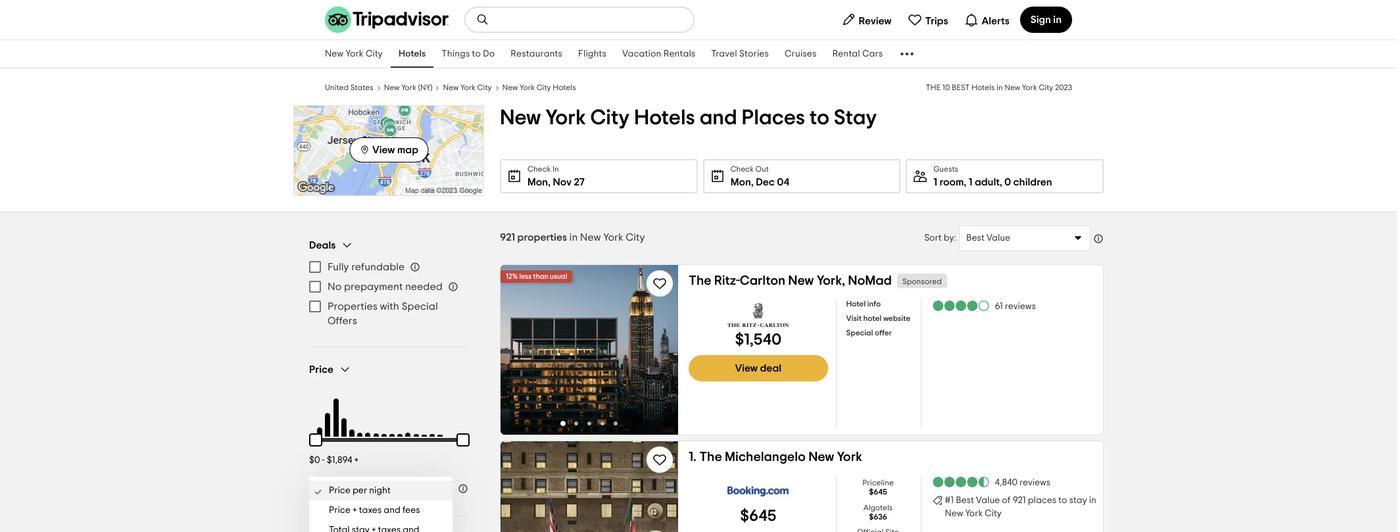 Task type: locate. For each thing, give the bounding box(es) containing it.
1 horizontal spatial 1
[[951, 496, 954, 505]]

1 vertical spatial new york city link
[[443, 82, 492, 92]]

and
[[700, 107, 737, 128], [384, 506, 401, 515]]

states
[[350, 84, 374, 91]]

new york city link down things to do
[[443, 82, 492, 92]]

value inside popup button
[[987, 234, 1011, 243]]

price down $1,894
[[329, 486, 351, 495]]

per down $1,894
[[340, 484, 355, 494]]

places
[[1028, 496, 1057, 505]]

the right 1.
[[700, 451, 722, 464]]

1 horizontal spatial new york city
[[443, 84, 492, 91]]

best right #
[[956, 496, 974, 505]]

check left in
[[528, 165, 551, 173]]

, left adult
[[964, 177, 967, 188]]

0 horizontal spatial mon,
[[528, 177, 551, 188]]

reviews up places
[[1020, 478, 1051, 487]]

carousel of images figure
[[501, 265, 678, 435]]

1 vertical spatial 921
[[1013, 496, 1026, 505]]

hotel info visit hotel website special offer
[[847, 300, 911, 337]]

tripadvisor image
[[325, 7, 449, 33]]

, left 0
[[1000, 177, 1003, 188]]

1 vertical spatial view
[[735, 363, 758, 374]]

of
[[1002, 496, 1011, 505]]

1 mon, from the left
[[528, 177, 551, 188]]

check for mon, nov 27
[[528, 165, 551, 173]]

1 left adult
[[969, 177, 973, 188]]

things to do link
[[434, 40, 503, 68]]

stay
[[1070, 496, 1087, 505]]

maximum price slider
[[449, 426, 478, 455]]

the
[[926, 84, 941, 91]]

0 vertical spatial reviews
[[1005, 302, 1036, 311]]

special down needed on the bottom left
[[402, 301, 438, 312]]

new down restaurants link
[[502, 84, 518, 91]]

1 vertical spatial new york city
[[443, 84, 492, 91]]

1 horizontal spatial special
[[847, 329, 873, 337]]

1 horizontal spatial check
[[731, 165, 754, 173]]

1 horizontal spatial mon,
[[731, 177, 754, 188]]

save to a trip image
[[652, 276, 668, 291]]

view left deal
[[735, 363, 758, 374]]

2 , from the left
[[1000, 177, 1003, 188]]

0 vertical spatial and
[[700, 107, 737, 128]]

ritzcarlton.com image
[[728, 302, 789, 328]]

value left "of"
[[976, 496, 1000, 505]]

921 right "of"
[[1013, 496, 1026, 505]]

new
[[325, 49, 344, 59], [384, 84, 400, 91], [443, 84, 459, 91], [502, 84, 518, 91], [1005, 84, 1021, 91], [500, 107, 541, 128], [580, 232, 601, 243], [788, 274, 814, 288], [809, 451, 834, 464], [945, 509, 964, 519]]

save to a trip image
[[652, 452, 668, 468]]

sign in
[[1031, 14, 1062, 25]]

things to do
[[442, 49, 495, 59]]

12% less than usual button
[[501, 270, 573, 283]]

room
[[940, 177, 964, 188]]

the left ritz-
[[689, 274, 712, 288]]

4.0 of 5 bubbles. 61 reviews element
[[932, 299, 1036, 313]]

$0
[[309, 456, 320, 465]]

group
[[309, 239, 468, 331]]

1 vertical spatial $645
[[740, 509, 777, 524]]

properties
[[328, 301, 378, 312]]

value right by:
[[987, 234, 1011, 243]]

special inside the properties with special offers
[[402, 301, 438, 312]]

rental
[[833, 49, 861, 59]]

restaurants
[[511, 49, 563, 59]]

new york city down things to do
[[443, 84, 492, 91]]

0 horizontal spatial check
[[528, 165, 551, 173]]

1 horizontal spatial new york city link
[[443, 82, 492, 92]]

check for mon, dec 04
[[731, 165, 754, 173]]

0 vertical spatial to
[[472, 49, 481, 59]]

2 horizontal spatial to
[[1059, 496, 1068, 505]]

group containing deals
[[309, 239, 468, 331]]

menu
[[309, 257, 468, 331]]

1 horizontal spatial 921
[[1013, 496, 1026, 505]]

view map
[[372, 145, 418, 155]]

and left places
[[700, 107, 737, 128]]

price + taxes and fees
[[329, 506, 420, 515]]

1 vertical spatial best
[[956, 496, 974, 505]]

new right properties
[[580, 232, 601, 243]]

guests 1 room , 1 adult , 0 children
[[934, 165, 1053, 188]]

check
[[528, 165, 551, 173], [731, 165, 754, 173]]

hotel
[[864, 315, 882, 322]]

$645 down booking.com image
[[740, 509, 777, 524]]

0 horizontal spatial to
[[472, 49, 481, 59]]

children
[[1014, 177, 1053, 188]]

0
[[1005, 177, 1011, 188]]

minimum price slider
[[301, 426, 330, 455]]

None search field
[[466, 8, 694, 32]]

priceline $645
[[863, 479, 894, 496]]

check inside check out mon, dec 04
[[731, 165, 754, 173]]

1 left room
[[934, 177, 938, 188]]

united
[[325, 84, 349, 91]]

hotel facade image
[[501, 442, 678, 532]]

1 , from the left
[[964, 177, 967, 188]]

view left 'map'
[[372, 145, 395, 155]]

0 vertical spatial best
[[967, 234, 985, 243]]

in right stay
[[1089, 496, 1097, 505]]

$0 - $1,894 +
[[309, 456, 359, 465]]

sort by:
[[925, 234, 957, 243]]

to inside 'link'
[[472, 49, 481, 59]]

0 vertical spatial special
[[402, 301, 438, 312]]

vacation
[[622, 49, 662, 59]]

1 vertical spatial value
[[976, 496, 1000, 505]]

in right "sign"
[[1054, 14, 1062, 25]]

4,840 reviews button
[[932, 476, 1051, 489]]

new inside new york (ny) link
[[384, 84, 400, 91]]

new right (ny)
[[443, 84, 459, 91]]

mon, left nov
[[528, 177, 551, 188]]

algotels $636
[[864, 504, 893, 521]]

mon, left dec
[[731, 177, 754, 188]]

best
[[967, 234, 985, 243], [956, 496, 974, 505]]

0 horizontal spatial and
[[384, 506, 401, 515]]

york inside new york (ny) link
[[401, 84, 417, 91]]

new down #
[[945, 509, 964, 519]]

reviews inside 4.0 of 5 bubbles. 61 reviews element
[[1005, 302, 1036, 311]]

best inside popup button
[[967, 234, 985, 243]]

price per night down $1,894
[[316, 484, 378, 494]]

in right best
[[997, 84, 1003, 91]]

needed
[[405, 282, 443, 292]]

hotels down restaurants
[[553, 84, 576, 91]]

1 horizontal spatial to
[[810, 107, 830, 128]]

1 horizontal spatial view
[[735, 363, 758, 374]]

flights
[[578, 49, 607, 59]]

921
[[500, 232, 515, 243], [1013, 496, 1026, 505]]

0 vertical spatial new york city
[[325, 49, 383, 59]]

1 vertical spatial +
[[353, 506, 357, 515]]

new inside "# 1 best value of 921 places to stay in new york city"
[[945, 509, 964, 519]]

reviews inside 4.5 of 5 bubbles. 4,840 reviews element
[[1020, 478, 1051, 487]]

special down visit
[[847, 329, 873, 337]]

2 mon, from the left
[[731, 177, 754, 188]]

mon, inside check in mon, nov 27
[[528, 177, 551, 188]]

united states
[[325, 84, 374, 91]]

ritz-
[[714, 274, 740, 288]]

$645 down priceline
[[869, 488, 888, 496]]

$645 inside priceline $645
[[869, 488, 888, 496]]

921 inside "# 1 best value of 921 places to stay in new york city"
[[1013, 496, 1026, 505]]

new left york, in the bottom of the page
[[788, 274, 814, 288]]

per up taxes
[[353, 486, 367, 495]]

0 vertical spatial view
[[372, 145, 395, 155]]

0 vertical spatial new york city link
[[317, 40, 391, 68]]

hotels
[[399, 49, 426, 59], [553, 84, 576, 91], [972, 84, 995, 91], [634, 107, 695, 128]]

best right by:
[[967, 234, 985, 243]]

(ny)
[[418, 84, 433, 91]]

check left out at the right top of page
[[731, 165, 754, 173]]

offers
[[328, 316, 357, 326]]

new right michelangelo
[[809, 451, 834, 464]]

$1,540
[[735, 332, 782, 348]]

1 vertical spatial the
[[700, 451, 722, 464]]

price down - on the left bottom of the page
[[316, 484, 338, 494]]

0 vertical spatial $645
[[869, 488, 888, 496]]

2 vertical spatial to
[[1059, 496, 1068, 505]]

2 horizontal spatial 1
[[969, 177, 973, 188]]

4,840 reviews link
[[932, 476, 1051, 489]]

new york city hotels and places to stay
[[500, 107, 877, 128]]

fully refundable
[[328, 262, 405, 272]]

york
[[346, 49, 364, 59], [401, 84, 417, 91], [461, 84, 476, 91], [520, 84, 535, 91], [1022, 84, 1038, 91], [546, 107, 586, 128], [604, 232, 624, 243], [837, 451, 863, 464], [966, 509, 983, 519]]

new york city up united states link
[[325, 49, 383, 59]]

1 horizontal spatial $645
[[869, 488, 888, 496]]

1 inside "# 1 best value of 921 places to stay in new york city"
[[951, 496, 954, 505]]

1 vertical spatial reviews
[[1020, 478, 1051, 487]]

price
[[309, 364, 334, 375], [316, 484, 338, 494], [329, 486, 351, 495], [329, 506, 351, 515]]

by:
[[944, 234, 957, 243]]

hotels right best
[[972, 84, 995, 91]]

12% less than usual
[[506, 273, 567, 280]]

algotels
[[864, 504, 893, 512]]

reviews right 61
[[1005, 302, 1036, 311]]

1
[[934, 177, 938, 188], [969, 177, 973, 188], [951, 496, 954, 505]]

1 horizontal spatial and
[[700, 107, 737, 128]]

+
[[354, 456, 359, 465], [353, 506, 357, 515]]

0 horizontal spatial special
[[402, 301, 438, 312]]

0 vertical spatial value
[[987, 234, 1011, 243]]

new york city link
[[317, 40, 391, 68], [443, 82, 492, 92]]

in right properties
[[570, 232, 578, 243]]

price per night up taxes
[[329, 486, 391, 495]]

new right states
[[384, 84, 400, 91]]

new york city inside new york city link
[[325, 49, 383, 59]]

1 check from the left
[[528, 165, 551, 173]]

search image
[[476, 13, 490, 26]]

1 horizontal spatial ,
[[1000, 177, 1003, 188]]

hotel
[[847, 300, 866, 308]]

in
[[1054, 14, 1062, 25], [997, 84, 1003, 91], [570, 232, 578, 243], [1089, 496, 1097, 505]]

61 reviews link
[[932, 299, 1036, 313]]

and left fees
[[384, 506, 401, 515]]

vacation rentals
[[622, 49, 696, 59]]

view map button
[[349, 137, 428, 162]]

value
[[987, 234, 1011, 243], [976, 496, 1000, 505]]

flights link
[[570, 40, 615, 68]]

-
[[322, 456, 325, 465]]

1 vertical spatial and
[[384, 506, 401, 515]]

visit hotel website link
[[847, 311, 911, 324]]

0 horizontal spatial 921
[[500, 232, 515, 243]]

out
[[756, 165, 769, 173]]

night
[[357, 484, 378, 494], [369, 486, 391, 495]]

$636
[[869, 513, 888, 521]]

0 horizontal spatial 1
[[934, 177, 938, 188]]

travel stories
[[712, 49, 769, 59]]

dec
[[756, 177, 775, 188]]

921 left properties
[[500, 232, 515, 243]]

mon,
[[528, 177, 551, 188], [731, 177, 754, 188]]

# 1 best value of 921 places to stay in new york city
[[945, 496, 1097, 519]]

new york city link up united states link
[[317, 40, 391, 68]]

0 horizontal spatial view
[[372, 145, 395, 155]]

1 vertical spatial special
[[847, 329, 873, 337]]

12%
[[506, 273, 518, 280]]

check inside check in mon, nov 27
[[528, 165, 551, 173]]

alerts
[[982, 15, 1010, 26]]

mon, inside check out mon, dec 04
[[731, 177, 754, 188]]

1 down 4,840 reviews button
[[951, 496, 954, 505]]

hotels link
[[391, 40, 434, 68]]

0 horizontal spatial ,
[[964, 177, 967, 188]]

reviews for 4,840 reviews
[[1020, 478, 1051, 487]]

hotels down vacation rentals link
[[634, 107, 695, 128]]

2 check from the left
[[731, 165, 754, 173]]

+ right $1,894
[[354, 456, 359, 465]]

+ left taxes
[[353, 506, 357, 515]]

0 vertical spatial 921
[[500, 232, 515, 243]]

0 horizontal spatial new york city
[[325, 49, 383, 59]]

10
[[943, 84, 950, 91]]



Task type: describe. For each thing, give the bounding box(es) containing it.
view deal button
[[689, 355, 828, 382]]

alerts link
[[959, 7, 1015, 33]]

61 reviews
[[995, 302, 1036, 311]]

view for view map
[[372, 145, 395, 155]]

$1,894
[[327, 456, 352, 465]]

hotels for the 10 best hotels in new york city 2023
[[972, 84, 995, 91]]

city inside "# 1 best value of 921 places to stay in new york city"
[[985, 509, 1002, 519]]

york inside "# 1 best value of 921 places to stay in new york city"
[[966, 509, 983, 519]]

and inside the price group
[[384, 506, 401, 515]]

offer
[[875, 329, 892, 337]]

deal
[[760, 363, 782, 374]]

review link
[[836, 7, 897, 33]]

travel
[[712, 49, 737, 59]]

properties with special offers
[[328, 301, 438, 326]]

cruises
[[785, 49, 817, 59]]

sign in link
[[1020, 7, 1073, 33]]

1 for best
[[951, 496, 954, 505]]

website
[[883, 315, 911, 322]]

no
[[328, 282, 342, 292]]

deals
[[309, 240, 336, 250]]

exterior image - night image
[[501, 265, 678, 435]]

new inside the ritz-carlton new york, nomad link
[[788, 274, 814, 288]]

27
[[574, 177, 585, 188]]

trips link
[[902, 7, 954, 33]]

#
[[945, 496, 951, 505]]

stay
[[834, 107, 877, 128]]

in
[[553, 165, 559, 173]]

reviews for 61 reviews
[[1005, 302, 1036, 311]]

fees
[[403, 506, 420, 515]]

rentals
[[664, 49, 696, 59]]

map
[[397, 145, 418, 155]]

new york city for new york city link to the left
[[325, 49, 383, 59]]

mon, for mon, dec 04
[[731, 177, 754, 188]]

4,840 reviews
[[995, 478, 1051, 487]]

0 vertical spatial the
[[689, 274, 712, 288]]

stories
[[740, 49, 769, 59]]

price group
[[301, 363, 478, 532]]

mon, for mon, nov 27
[[528, 177, 551, 188]]

new york city hotels
[[502, 84, 576, 91]]

vacation rentals link
[[615, 40, 704, 68]]

new up the united
[[325, 49, 344, 59]]

sort
[[925, 234, 942, 243]]

in inside "# 1 best value of 921 places to stay in new york city"
[[1089, 496, 1097, 505]]

review
[[859, 15, 892, 26]]

0 horizontal spatial new york city link
[[317, 40, 391, 68]]

new york (ny)
[[384, 84, 433, 91]]

best value button
[[959, 226, 1091, 251]]

fully
[[328, 262, 349, 272]]

prepayment
[[344, 282, 403, 292]]

adult
[[975, 177, 1000, 188]]

1 for room
[[934, 177, 938, 188]]

new down new york city hotels
[[500, 107, 541, 128]]

nov
[[553, 177, 572, 188]]

0 vertical spatial +
[[354, 456, 359, 465]]

special offer button
[[847, 328, 892, 338]]

4,840
[[995, 478, 1018, 487]]

price down "offers" at the left
[[309, 364, 334, 375]]

check out mon, dec 04
[[731, 165, 790, 188]]

info
[[868, 300, 881, 308]]

value inside "# 1 best value of 921 places to stay in new york city"
[[976, 496, 1000, 505]]

new york city for right new york city link
[[443, 84, 492, 91]]

usual
[[550, 273, 567, 280]]

restaurants link
[[503, 40, 570, 68]]

to inside "# 1 best value of 921 places to stay in new york city"
[[1059, 496, 1068, 505]]

new left 2023
[[1005, 84, 1021, 91]]

taxes
[[359, 506, 382, 515]]

sponsored
[[903, 278, 942, 286]]

61 reviews button
[[932, 299, 1036, 313]]

than
[[533, 273, 548, 280]]

the ritz-carlton new york, nomad link
[[689, 273, 892, 289]]

carlton
[[740, 274, 786, 288]]

$645 link
[[689, 476, 828, 532]]

places
[[742, 107, 805, 128]]

night up price + taxes and fees on the left bottom
[[369, 486, 391, 495]]

booking.com image
[[728, 478, 789, 505]]

0 horizontal spatial $645
[[740, 509, 777, 524]]

cruises link
[[777, 40, 825, 68]]

4.5 of 5 bubbles. 4,840 reviews element
[[932, 476, 1051, 489]]

less
[[520, 273, 532, 280]]

special inside hotel info visit hotel website special offer
[[847, 329, 873, 337]]

with
[[380, 301, 399, 312]]

travel stories link
[[704, 40, 777, 68]]

hotels for new york city hotels and places to stay
[[634, 107, 695, 128]]

best
[[952, 84, 970, 91]]

sign
[[1031, 14, 1051, 25]]

2023
[[1055, 84, 1073, 91]]

price left taxes
[[329, 506, 351, 515]]

rental cars
[[833, 49, 883, 59]]

check in mon, nov 27
[[528, 165, 585, 188]]

best inside "# 1 best value of 921 places to stay in new york city"
[[956, 496, 974, 505]]

hotels for new york city hotels
[[553, 84, 576, 91]]

hotels up new york (ny) link
[[399, 49, 426, 59]]

york,
[[817, 274, 846, 288]]

view deal
[[735, 363, 782, 374]]

trips
[[926, 15, 949, 26]]

the 10 best hotels in new york city 2023
[[926, 84, 1073, 91]]

refundable
[[351, 262, 405, 272]]

the ritz-carlton new york, nomad
[[689, 274, 892, 288]]

1 vertical spatial to
[[810, 107, 830, 128]]

04
[[777, 177, 790, 188]]

12% less than usual link
[[501, 265, 573, 283]]

menu containing fully refundable
[[309, 257, 468, 331]]

night up taxes
[[357, 484, 378, 494]]

view for view deal
[[735, 363, 758, 374]]



Task type: vqa. For each thing, say whether or not it's contained in the screenshot.
brendaww4230zh link
no



